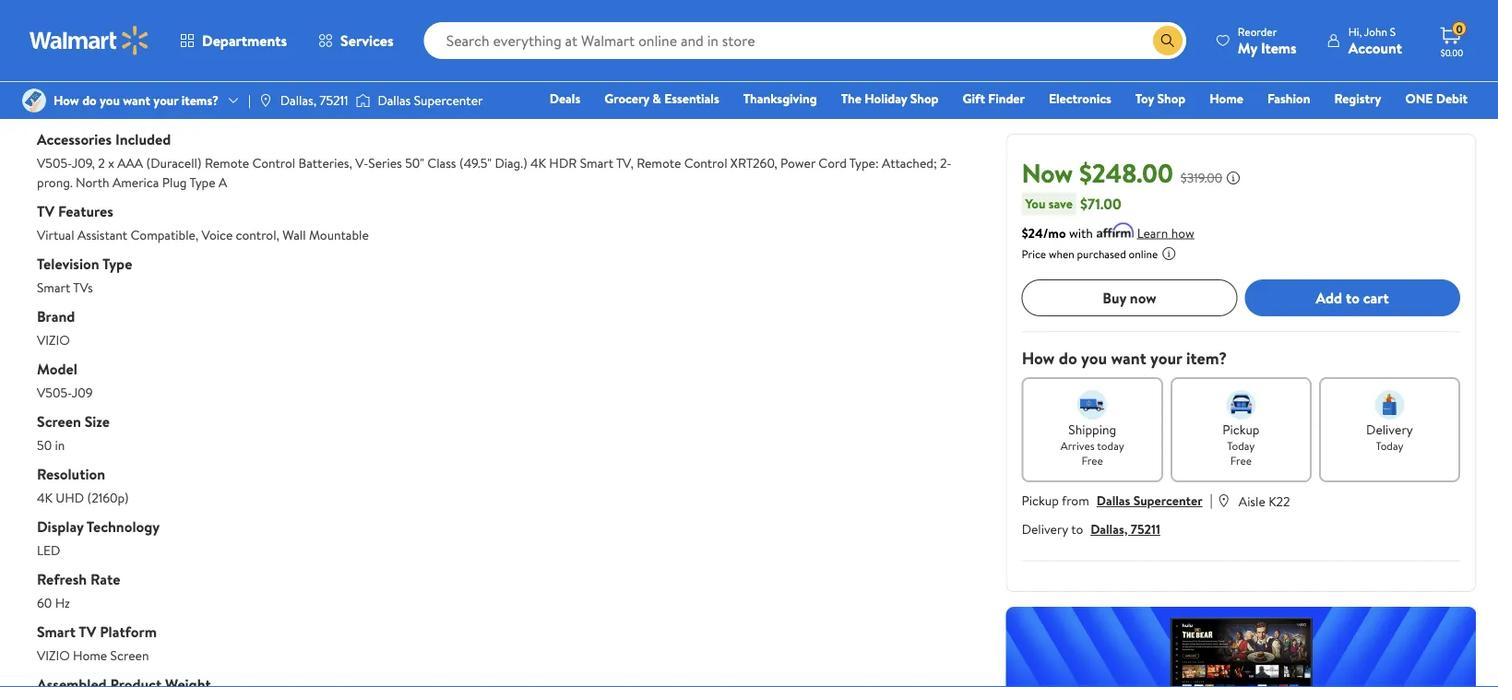 Task type: describe. For each thing, give the bounding box(es) containing it.
2160
[[79, 102, 105, 120]]

thanksgiving link
[[735, 89, 825, 108]]

0 horizontal spatial dallas,
[[280, 91, 317, 109]]

gift
[[963, 89, 985, 107]]

electronics link
[[1041, 89, 1120, 108]]

0 horizontal spatial 4k
[[37, 489, 53, 507]]

gift finder link
[[955, 89, 1033, 108]]

want for item?
[[1111, 347, 1147, 370]]

accessories
[[37, 129, 112, 149]]

buy
[[1103, 287, 1127, 308]]

display resolution 3840 x 2160 accessories included v505-j09, 2 x aaa (duracell) remote control batteries, v-series 50" class (49.5" diag.) 4k hdr smart tv, remote control xrt260, power cord type: attached; 2- prong. north america plug type a tv features virtual assistant compatible, voice control, wall mountable television type smart tvs brand vizio model v505-j09 screen size 50 in resolution 4k uhd (2160p) display technology led refresh rate 60 hz smart tv platform vizio home screen
[[37, 77, 952, 665]]

platform
[[100, 622, 157, 642]]

you save $71.00
[[1026, 194, 1122, 214]]

essentials
[[664, 89, 719, 107]]

how do you want your items?
[[54, 91, 219, 109]]

compatible,
[[131, 227, 199, 244]]

0 vertical spatial tv
[[37, 201, 55, 221]]

1 vertical spatial smart
[[37, 279, 70, 297]]

dallas supercenter
[[378, 91, 483, 109]]

do for how do you want your items?
[[82, 91, 97, 109]]

toy shop link
[[1127, 89, 1194, 108]]

my
[[1238, 37, 1258, 58]]

home link
[[1202, 89, 1252, 108]]

hi,
[[1349, 24, 1362, 39]]

toy
[[1136, 89, 1154, 107]]

k22
[[1269, 492, 1291, 510]]

you
[[1026, 194, 1046, 212]]

power
[[781, 155, 816, 173]]

class
[[427, 155, 456, 173]]

1 horizontal spatial tv
[[79, 622, 96, 642]]

dallas, 75211 button
[[1091, 520, 1161, 538]]

0 horizontal spatial supercenter
[[414, 91, 483, 109]]

specifications
[[37, 40, 126, 60]]

services
[[341, 30, 394, 51]]

free inside shipping arrives today free
[[1082, 452, 1103, 468]]

learn how button
[[1137, 223, 1195, 242]]

deals link
[[541, 89, 589, 108]]

dallas, 75211
[[280, 91, 348, 109]]

2 remote from the left
[[637, 155, 681, 173]]

delivery for to
[[1022, 520, 1068, 538]]

today for pickup
[[1227, 438, 1255, 453]]

diag.)
[[495, 155, 527, 173]]

cord
[[819, 155, 847, 173]]

0 horizontal spatial 75211
[[320, 91, 348, 109]]

one debit link
[[1397, 89, 1476, 108]]

thanksgiving
[[743, 89, 817, 107]]

0 horizontal spatial type
[[102, 254, 132, 274]]

today for delivery
[[1376, 438, 1404, 453]]

your for item?
[[1151, 347, 1183, 370]]

reorder
[[1238, 24, 1277, 39]]

buy now
[[1103, 287, 1157, 308]]

shipping
[[1069, 420, 1117, 438]]

free inside pickup today free
[[1230, 452, 1252, 468]]

now $248.00
[[1022, 155, 1174, 191]]

50"
[[405, 155, 424, 173]]

debit
[[1436, 89, 1468, 107]]

you for how do you want your items?
[[100, 91, 120, 109]]

aisle k22
[[1239, 492, 1291, 510]]

items
[[1261, 37, 1297, 58]]

1 horizontal spatial 75211
[[1131, 520, 1161, 538]]

0
[[1456, 21, 1463, 37]]

legal information image
[[1162, 246, 1177, 261]]

3840
[[37, 102, 67, 120]]

your for items?
[[153, 91, 178, 109]]

price when purchased online
[[1022, 246, 1158, 262]]

shop inside toy shop "link"
[[1157, 89, 1186, 107]]

$248.00
[[1080, 155, 1174, 191]]

departments
[[202, 30, 287, 51]]

finder
[[988, 89, 1025, 107]]

1 display from the top
[[37, 77, 83, 97]]

j09
[[72, 384, 93, 402]]

you for how do you want your item?
[[1081, 347, 1107, 370]]

series
[[368, 155, 402, 173]]

0 vertical spatial x
[[70, 102, 76, 120]]

grocery & essentials link
[[596, 89, 728, 108]]

from
[[1062, 492, 1090, 510]]

supercenter inside pickup from dallas supercenter |
[[1134, 492, 1203, 510]]

1 horizontal spatial dallas,
[[1091, 520, 1128, 538]]

dallas inside pickup from dallas supercenter |
[[1097, 492, 1131, 510]]

pickup for pickup today free
[[1223, 420, 1260, 438]]

1 control from the left
[[252, 155, 295, 173]]

virtual
[[37, 227, 74, 244]]

john
[[1364, 24, 1388, 39]]

home inside display resolution 3840 x 2160 accessories included v505-j09, 2 x aaa (duracell) remote control batteries, v-series 50" class (49.5" diag.) 4k hdr smart tv, remote control xrt260, power cord type: attached; 2- prong. north america plug type a tv features virtual assistant compatible, voice control, wall mountable television type smart tvs brand vizio model v505-j09 screen size 50 in resolution 4k uhd (2160p) display technology led refresh rate 60 hz smart tv platform vizio home screen
[[73, 647, 107, 665]]

arrives
[[1061, 438, 1095, 453]]

search icon image
[[1161, 33, 1175, 48]]

wall
[[283, 227, 306, 244]]

walmart+
[[1413, 115, 1468, 133]]

intent image for shipping image
[[1078, 390, 1107, 420]]

included
[[115, 129, 171, 149]]

holiday
[[865, 89, 907, 107]]

hz
[[55, 595, 70, 613]]

one
[[1406, 89, 1433, 107]]

1 vertical spatial resolution
[[37, 464, 105, 484]]

hi, john s account
[[1349, 24, 1402, 58]]

size
[[85, 411, 110, 432]]

rate
[[90, 569, 120, 590]]

tv,
[[616, 155, 634, 173]]

registry link
[[1326, 89, 1390, 108]]

1 horizontal spatial x
[[108, 155, 114, 173]]

tvs
[[73, 279, 93, 297]]

s
[[1390, 24, 1396, 39]]

led
[[37, 542, 60, 560]]

aaa
[[117, 155, 143, 173]]



Task type: locate. For each thing, give the bounding box(es) containing it.
electronics
[[1049, 89, 1112, 107]]

1 vertical spatial display
[[37, 517, 83, 537]]

with
[[1069, 224, 1093, 242]]

1 vertical spatial delivery
[[1022, 520, 1068, 538]]

1 horizontal spatial remote
[[637, 155, 681, 173]]

$319.00
[[1181, 168, 1223, 186]]

2 shop from the left
[[1157, 89, 1186, 107]]

0 horizontal spatial dallas
[[378, 91, 411, 109]]

1 vizio from the top
[[37, 332, 70, 350]]

aisle
[[1239, 492, 1266, 510]]

0 vertical spatial type
[[190, 174, 216, 192]]

learn how
[[1137, 224, 1195, 242]]

home inside home link
[[1210, 89, 1244, 107]]

0 vertical spatial dallas,
[[280, 91, 317, 109]]

intent image for pickup image
[[1226, 390, 1256, 420]]

to
[[1346, 287, 1360, 308], [1071, 520, 1083, 538]]

1 vertical spatial 75211
[[1131, 520, 1161, 538]]

0 vertical spatial your
[[153, 91, 178, 109]]

1 remote from the left
[[205, 155, 249, 173]]

1 horizontal spatial your
[[1151, 347, 1183, 370]]

 image for dallas supercenter
[[356, 91, 370, 110]]

a
[[219, 174, 227, 192]]

2 v505- from the top
[[37, 384, 72, 402]]

1 vertical spatial dallas,
[[1091, 520, 1128, 538]]

today inside pickup today free
[[1227, 438, 1255, 453]]

want for items?
[[123, 91, 150, 109]]

1 horizontal spatial free
[[1230, 452, 1252, 468]]

today
[[1227, 438, 1255, 453], [1376, 438, 1404, 453]]

0 vertical spatial to
[[1346, 287, 1360, 308]]

you up intent image for shipping
[[1081, 347, 1107, 370]]

| right the items?
[[248, 91, 251, 109]]

plug
[[162, 174, 187, 192]]

v505- up prong. at the left top of the page
[[37, 155, 72, 173]]

2 vertical spatial smart
[[37, 622, 76, 642]]

delivery for today
[[1367, 420, 1413, 438]]

mountable
[[309, 227, 369, 244]]

dallas
[[378, 91, 411, 109], [1097, 492, 1131, 510]]

0 vertical spatial how
[[54, 91, 79, 109]]

1 horizontal spatial you
[[1081, 347, 1107, 370]]

services button
[[303, 18, 409, 63]]

to for delivery
[[1071, 520, 1083, 538]]

4k left uhd
[[37, 489, 53, 507]]

x
[[70, 102, 76, 120], [108, 155, 114, 173]]

want down the buy now button
[[1111, 347, 1147, 370]]

vizio down 60
[[37, 647, 70, 665]]

account
[[1349, 37, 1402, 58]]

$24/mo with
[[1022, 224, 1093, 242]]

purchased
[[1077, 246, 1126, 262]]

how
[[54, 91, 79, 109], [1022, 347, 1055, 370]]

1 vertical spatial you
[[1081, 347, 1107, 370]]

your
[[153, 91, 178, 109], [1151, 347, 1183, 370]]

tv left the platform
[[79, 622, 96, 642]]

0 horizontal spatial  image
[[258, 93, 273, 108]]

pickup left from
[[1022, 492, 1059, 510]]

1 vertical spatial x
[[108, 155, 114, 173]]

delivery down from
[[1022, 520, 1068, 538]]

refresh
[[37, 569, 87, 590]]

type left a
[[190, 174, 216, 192]]

1 horizontal spatial screen
[[110, 647, 149, 665]]

75211 down dallas supercenter button
[[1131, 520, 1161, 538]]

0 vertical spatial 4k
[[531, 155, 546, 173]]

0 vertical spatial home
[[1210, 89, 1244, 107]]

$0.00
[[1441, 46, 1464, 59]]

display up led
[[37, 517, 83, 537]]

resolution up uhd
[[37, 464, 105, 484]]

1 vertical spatial screen
[[110, 647, 149, 665]]

v505- down model
[[37, 384, 72, 402]]

1 vertical spatial vizio
[[37, 647, 70, 665]]

0 vertical spatial do
[[82, 91, 97, 109]]

dallas, up batteries,
[[280, 91, 317, 109]]

2 control from the left
[[684, 155, 728, 173]]

1 vertical spatial do
[[1059, 347, 1077, 370]]

2
[[98, 155, 105, 173]]

home down my
[[1210, 89, 1244, 107]]

1 vertical spatial home
[[73, 647, 107, 665]]

1 vertical spatial tv
[[79, 622, 96, 642]]

 image for dallas, 75211
[[258, 93, 273, 108]]

0 horizontal spatial |
[[248, 91, 251, 109]]

technology
[[87, 517, 160, 537]]

xrt260,
[[731, 155, 777, 173]]

pickup today free
[[1223, 420, 1260, 468]]

now
[[1130, 287, 1157, 308]]

the holiday shop
[[841, 89, 939, 107]]

reorder my items
[[1238, 24, 1297, 58]]

Walmart Site-Wide search field
[[424, 22, 1186, 59]]

dallas supercenter button
[[1097, 492, 1203, 510]]

prong.
[[37, 174, 73, 192]]

to left "cart"
[[1346, 287, 1360, 308]]

you up 'included'
[[100, 91, 120, 109]]

gift finder
[[963, 89, 1025, 107]]

 image
[[22, 89, 46, 113]]

to inside button
[[1346, 287, 1360, 308]]

j09,
[[72, 155, 95, 173]]

4k left hdr
[[531, 155, 546, 173]]

1 today from the left
[[1227, 438, 1255, 453]]

1 horizontal spatial dallas
[[1097, 492, 1131, 510]]

free down shipping
[[1082, 452, 1103, 468]]

1 v505- from the top
[[37, 155, 72, 173]]

control left xrt260,
[[684, 155, 728, 173]]

pickup for pickup from dallas supercenter |
[[1022, 492, 1059, 510]]

screen up in
[[37, 411, 81, 432]]

0 vertical spatial display
[[37, 77, 83, 97]]

dallas up dallas, 75211 button
[[1097, 492, 1131, 510]]

walmart image
[[30, 26, 149, 55]]

delivery today
[[1367, 420, 1413, 453]]

75211 down "services" popup button
[[320, 91, 348, 109]]

1 vertical spatial to
[[1071, 520, 1083, 538]]

1 vertical spatial want
[[1111, 347, 1147, 370]]

1 horizontal spatial delivery
[[1367, 420, 1413, 438]]

0 horizontal spatial want
[[123, 91, 150, 109]]

uhd
[[56, 489, 84, 507]]

1 horizontal spatial home
[[1210, 89, 1244, 107]]

0 horizontal spatial x
[[70, 102, 76, 120]]

voice
[[202, 227, 233, 244]]

delivery
[[1367, 420, 1413, 438], [1022, 520, 1068, 538]]

1 vertical spatial your
[[1151, 347, 1183, 370]]

1 horizontal spatial control
[[684, 155, 728, 173]]

screen down the platform
[[110, 647, 149, 665]]

intent image for delivery image
[[1375, 390, 1405, 420]]

1 vertical spatial v505-
[[37, 384, 72, 402]]

remote right tv,
[[637, 155, 681, 173]]

1 horizontal spatial 4k
[[531, 155, 546, 173]]

(duracell)
[[146, 155, 202, 173]]

1 shop from the left
[[910, 89, 939, 107]]

0 vertical spatial screen
[[37, 411, 81, 432]]

1 vertical spatial |
[[1210, 490, 1213, 510]]

0 vertical spatial smart
[[580, 155, 614, 173]]

when
[[1049, 246, 1075, 262]]

1 horizontal spatial  image
[[356, 91, 370, 110]]

learn more about strikethrough prices image
[[1226, 170, 1241, 185]]

add to cart button
[[1245, 279, 1461, 316]]

features
[[58, 201, 113, 221]]

delivery down intent image for delivery
[[1367, 420, 1413, 438]]

1 vertical spatial type
[[102, 254, 132, 274]]

1 horizontal spatial to
[[1346, 287, 1360, 308]]

2 today from the left
[[1376, 438, 1404, 453]]

vizio down brand
[[37, 332, 70, 350]]

1 horizontal spatial supercenter
[[1134, 492, 1203, 510]]

1 horizontal spatial how
[[1022, 347, 1055, 370]]

learn
[[1137, 224, 1168, 242]]

item?
[[1186, 347, 1227, 370]]

1 vertical spatial dallas
[[1097, 492, 1131, 510]]

to down from
[[1071, 520, 1083, 538]]

1 vertical spatial how
[[1022, 347, 1055, 370]]

1 horizontal spatial want
[[1111, 347, 1147, 370]]

dallas, down pickup from dallas supercenter |
[[1091, 520, 1128, 538]]

$24/mo
[[1022, 224, 1066, 242]]

your left the items?
[[153, 91, 178, 109]]

pickup inside pickup from dallas supercenter |
[[1022, 492, 1059, 510]]

your left the item?
[[1151, 347, 1183, 370]]

home down the platform
[[73, 647, 107, 665]]

want up 'included'
[[123, 91, 150, 109]]

deals
[[550, 89, 581, 107]]

0 vertical spatial want
[[123, 91, 150, 109]]

1 vertical spatial pickup
[[1022, 492, 1059, 510]]

north
[[76, 174, 109, 192]]

0 horizontal spatial you
[[100, 91, 120, 109]]

fashion link
[[1259, 89, 1319, 108]]

assistant
[[77, 227, 127, 244]]

1 horizontal spatial type
[[190, 174, 216, 192]]

type
[[190, 174, 216, 192], [102, 254, 132, 274]]

smart left tv,
[[580, 155, 614, 173]]

0 vertical spatial supercenter
[[414, 91, 483, 109]]

do for how do you want your item?
[[1059, 347, 1077, 370]]

cart
[[1363, 287, 1389, 308]]

do up shipping
[[1059, 347, 1077, 370]]

do right 3840
[[82, 91, 97, 109]]

0 vertical spatial vizio
[[37, 332, 70, 350]]

0 horizontal spatial delivery
[[1022, 520, 1068, 538]]

(49.5"
[[459, 155, 492, 173]]

supercenter up 'class'
[[414, 91, 483, 109]]

1 horizontal spatial shop
[[1157, 89, 1186, 107]]

smart down television
[[37, 279, 70, 297]]

affirm image
[[1097, 223, 1134, 237]]

0 horizontal spatial control
[[252, 155, 295, 173]]

vizio
[[37, 332, 70, 350], [37, 647, 70, 665]]

walmart+ link
[[1405, 114, 1476, 134]]

0 horizontal spatial shop
[[910, 89, 939, 107]]

supercenter up dallas, 75211 button
[[1134, 492, 1203, 510]]

2 display from the top
[[37, 517, 83, 537]]

0 horizontal spatial pickup
[[1022, 492, 1059, 510]]

1 vertical spatial 4k
[[37, 489, 53, 507]]

1 horizontal spatial do
[[1059, 347, 1077, 370]]

2 free from the left
[[1230, 452, 1252, 468]]

shop right holiday
[[910, 89, 939, 107]]

x left 2160
[[70, 102, 76, 120]]

0 vertical spatial you
[[100, 91, 120, 109]]

how do you want your item?
[[1022, 347, 1227, 370]]

2 vizio from the top
[[37, 647, 70, 665]]

resolution up 2160
[[87, 77, 155, 97]]

1 vertical spatial supercenter
[[1134, 492, 1203, 510]]

0 horizontal spatial to
[[1071, 520, 1083, 538]]

0 horizontal spatial your
[[153, 91, 178, 109]]

tv up virtual
[[37, 201, 55, 221]]

online
[[1129, 246, 1158, 262]]

how
[[1172, 224, 1195, 242]]

pickup from dallas supercenter |
[[1022, 490, 1213, 510]]

0 vertical spatial resolution
[[87, 77, 155, 97]]

delivery to dallas, 75211
[[1022, 520, 1161, 538]]

specifications image
[[947, 46, 969, 68]]

2-
[[940, 155, 952, 173]]

0 horizontal spatial home
[[73, 647, 107, 665]]

attached;
[[882, 155, 937, 173]]

to for add
[[1346, 287, 1360, 308]]

0 vertical spatial dallas
[[378, 91, 411, 109]]

smart
[[580, 155, 614, 173], [37, 279, 70, 297], [37, 622, 76, 642]]

0 horizontal spatial do
[[82, 91, 97, 109]]

add
[[1316, 287, 1343, 308]]

0 vertical spatial |
[[248, 91, 251, 109]]

control left batteries,
[[252, 155, 295, 173]]

shop right toy
[[1157, 89, 1186, 107]]

0 vertical spatial delivery
[[1367, 420, 1413, 438]]

how for how do you want your items?
[[54, 91, 79, 109]]

0 horizontal spatial free
[[1082, 452, 1103, 468]]

smart down hz at left
[[37, 622, 76, 642]]

| left aisle
[[1210, 490, 1213, 510]]

(2160p)
[[87, 489, 129, 507]]

 image right dallas, 75211
[[356, 91, 370, 110]]

today
[[1097, 438, 1124, 453]]

&
[[653, 89, 661, 107]]

0 horizontal spatial how
[[54, 91, 79, 109]]

grocery
[[605, 89, 650, 107]]

today down intent image for delivery
[[1376, 438, 1404, 453]]

0 horizontal spatial tv
[[37, 201, 55, 221]]

items?
[[181, 91, 219, 109]]

remote up a
[[205, 155, 249, 173]]

in
[[55, 437, 65, 455]]

1 free from the left
[[1082, 452, 1103, 468]]

america
[[113, 174, 159, 192]]

 image
[[356, 91, 370, 110], [258, 93, 273, 108]]

0 vertical spatial v505-
[[37, 155, 72, 173]]

1 horizontal spatial pickup
[[1223, 420, 1260, 438]]

free up aisle
[[1230, 452, 1252, 468]]

Search search field
[[424, 22, 1186, 59]]

control,
[[236, 227, 279, 244]]

free
[[1082, 452, 1103, 468], [1230, 452, 1252, 468]]

0 horizontal spatial today
[[1227, 438, 1255, 453]]

0 vertical spatial 75211
[[320, 91, 348, 109]]

tv
[[37, 201, 55, 221], [79, 622, 96, 642]]

you
[[100, 91, 120, 109], [1081, 347, 1107, 370]]

1 horizontal spatial |
[[1210, 490, 1213, 510]]

shop inside the holiday shop link
[[910, 89, 939, 107]]

dallas up series
[[378, 91, 411, 109]]

0 vertical spatial pickup
[[1223, 420, 1260, 438]]

0 horizontal spatial remote
[[205, 155, 249, 173]]

 image left dallas, 75211
[[258, 93, 273, 108]]

1 horizontal spatial today
[[1376, 438, 1404, 453]]

want
[[123, 91, 150, 109], [1111, 347, 1147, 370]]

x right 2
[[108, 155, 114, 173]]

0 horizontal spatial screen
[[37, 411, 81, 432]]

pickup down 'intent image for pickup'
[[1223, 420, 1260, 438]]

today inside delivery today
[[1376, 438, 1404, 453]]

type down "assistant"
[[102, 254, 132, 274]]

today down 'intent image for pickup'
[[1227, 438, 1255, 453]]

display up 3840
[[37, 77, 83, 97]]

add to cart
[[1316, 287, 1389, 308]]

how for how do you want your item?
[[1022, 347, 1055, 370]]



Task type: vqa. For each thing, say whether or not it's contained in the screenshot.


